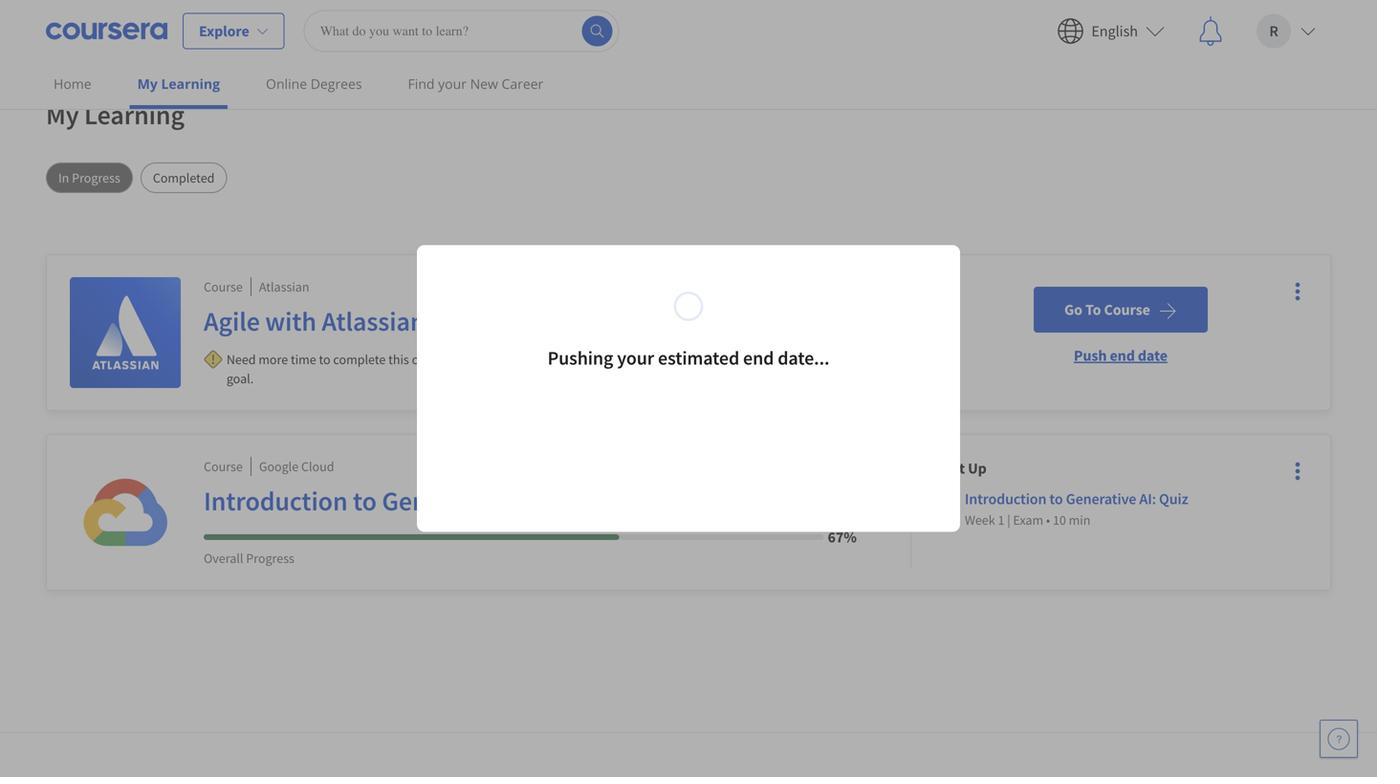 Task type: vqa. For each thing, say whether or not it's contained in the screenshot.
'your' in Find your New Career link
yes



Task type: locate. For each thing, give the bounding box(es) containing it.
your inside and achieve your goal.
[[804, 351, 829, 368]]

0 horizontal spatial my
[[46, 98, 79, 132]]

pushing your estimated end date...
[[548, 346, 830, 370]]

overall
[[204, 550, 243, 567]]

estimated left achieve
[[658, 346, 740, 370]]

introduction inside the introduction to generative ai: quiz week 1 | exam • 10 min
[[965, 490, 1047, 509]]

introduction down the google
[[204, 485, 348, 518]]

to
[[319, 351, 331, 368], [626, 351, 638, 368], [353, 485, 377, 518], [1050, 490, 1063, 509]]

tab list
[[46, 163, 1332, 193]]

introduction to generative ai
[[204, 485, 534, 518]]

0 vertical spatial my
[[137, 75, 158, 93]]

online
[[266, 75, 307, 93]]

generative for ai:
[[1066, 490, 1137, 509]]

0 horizontal spatial estimated
[[516, 351, 572, 368]]

overall progress
[[204, 550, 295, 567]]

home
[[54, 75, 92, 93]]

1 vertical spatial course
[[1104, 300, 1151, 319]]

end down go to course button
[[1110, 346, 1135, 365]]

1 horizontal spatial date
[[1138, 346, 1168, 365]]

1 horizontal spatial progress
[[246, 550, 295, 567]]

progress
[[72, 169, 120, 187], [246, 550, 295, 567]]

1 horizontal spatial push
[[1074, 346, 1107, 365]]

atlassian up the with
[[259, 278, 309, 296]]

1 horizontal spatial atlassian
[[322, 305, 425, 338]]

online degrees
[[266, 75, 362, 93]]

goal.
[[227, 370, 254, 387]]

push
[[1074, 346, 1107, 365], [457, 351, 485, 368]]

progress right overall
[[246, 550, 295, 567]]

introduction to generative ai image
[[70, 457, 181, 568]]

0 horizontal spatial progress
[[72, 169, 120, 187]]

date left 12/19/2023
[[599, 351, 624, 368]]

push down to
[[1074, 346, 1107, 365]]

find
[[408, 75, 435, 93]]

1 vertical spatial my learning
[[46, 98, 185, 132]]

my down 'home'
[[46, 98, 79, 132]]

find your new career
[[408, 75, 544, 93]]

date down go to course button
[[1138, 346, 1168, 365]]

course left the google
[[204, 458, 243, 475]]

generative left the ai in the left bottom of the page
[[382, 485, 506, 518]]

help center image
[[1328, 728, 1351, 751]]

date inside button
[[1138, 346, 1168, 365]]

estimated down agile with atlassian jira link
[[516, 351, 572, 368]]

my down coursera image
[[137, 75, 158, 93]]

•
[[1046, 512, 1050, 529]]

0 horizontal spatial atlassian
[[259, 278, 309, 296]]

1
[[998, 512, 1005, 529]]

in
[[58, 169, 69, 187]]

introduction for introduction to generative ai
[[204, 485, 348, 518]]

1 vertical spatial progress
[[246, 550, 295, 567]]

introduction up |
[[965, 490, 1047, 509]]

progress for in progress
[[72, 169, 120, 187]]

my learning down 'home'
[[46, 98, 185, 132]]

atlassian up complete
[[322, 305, 425, 338]]

0 vertical spatial atlassian
[[259, 278, 309, 296]]

agile with atlassian jira
[[204, 305, 473, 338]]

generative up min
[[1066, 490, 1137, 509]]

completed button
[[140, 163, 227, 193]]

1 vertical spatial my
[[46, 98, 79, 132]]

learning down 'home'
[[84, 98, 185, 132]]

progress right in
[[72, 169, 120, 187]]

introduction to generative ai link
[[204, 484, 857, 526]]

end
[[743, 346, 774, 370], [1110, 346, 1135, 365], [574, 351, 596, 368]]

1 horizontal spatial estimated
[[658, 346, 740, 370]]

complete
[[333, 351, 386, 368]]

career
[[502, 75, 544, 93]]

push inside button
[[1074, 346, 1107, 365]]

generative inside the introduction to generative ai: quiz week 1 | exam • 10 min
[[1066, 490, 1137, 509]]

course inside go to course button
[[1104, 300, 1151, 319]]

end down agile with atlassian jira link
[[574, 351, 596, 368]]

and achieve your goal.
[[227, 351, 829, 387]]

date
[[1138, 346, 1168, 365], [599, 351, 624, 368]]

course?
[[412, 351, 455, 368]]

need more time to complete this course? push your estimated end date to 12/19/2023 pst
[[227, 351, 731, 368]]

0 horizontal spatial introduction
[[204, 485, 348, 518]]

1 horizontal spatial my
[[137, 75, 158, 93]]

end right pst
[[743, 346, 774, 370]]

1 horizontal spatial generative
[[1066, 490, 1137, 509]]

1 horizontal spatial end
[[743, 346, 774, 370]]

your
[[438, 75, 467, 93], [617, 346, 654, 370], [488, 351, 513, 368], [804, 351, 829, 368]]

my
[[137, 75, 158, 93], [46, 98, 79, 132]]

learning up completed
[[161, 75, 220, 93]]

2 horizontal spatial end
[[1110, 346, 1135, 365]]

need
[[227, 351, 256, 368]]

course right to
[[1104, 300, 1151, 319]]

jira
[[430, 305, 473, 338]]

estimated
[[658, 346, 740, 370], [516, 351, 572, 368]]

exam
[[1013, 512, 1044, 529]]

learning
[[161, 75, 220, 93], [84, 98, 185, 132]]

agile with atlassian jira image
[[70, 277, 181, 388]]

2 vertical spatial course
[[204, 458, 243, 475]]

completed
[[153, 169, 215, 187]]

atlassian
[[259, 278, 309, 296], [322, 305, 425, 338]]

0 horizontal spatial generative
[[382, 485, 506, 518]]

0 vertical spatial progress
[[72, 169, 120, 187]]

my learning
[[137, 75, 220, 93], [46, 98, 185, 132]]

generative inside introduction to generative ai link
[[382, 485, 506, 518]]

progress inside button
[[72, 169, 120, 187]]

cloud
[[301, 458, 334, 475]]

0 vertical spatial my learning
[[137, 75, 220, 93]]

introduction
[[204, 485, 348, 518], [965, 490, 1047, 509]]

your down agile with atlassian jira link
[[488, 351, 513, 368]]

google
[[259, 458, 299, 475]]

12/19/2023
[[640, 351, 706, 368]]

None search field
[[304, 10, 620, 52]]

0 vertical spatial course
[[204, 278, 243, 296]]

1 horizontal spatial introduction
[[965, 490, 1047, 509]]

week
[[965, 512, 995, 529]]

my learning down coursera image
[[137, 75, 220, 93]]

generative
[[382, 485, 506, 518], [1066, 490, 1137, 509]]

this
[[389, 351, 409, 368]]

course up agile
[[204, 278, 243, 296]]

tab list containing in progress
[[46, 163, 1332, 193]]

end inside button
[[1110, 346, 1135, 365]]

10
[[1053, 512, 1066, 529]]

course
[[204, 278, 243, 296], [1104, 300, 1151, 319], [204, 458, 243, 475]]

your right achieve
[[804, 351, 829, 368]]

to inside the introduction to generative ai: quiz week 1 | exam • 10 min
[[1050, 490, 1063, 509]]

time
[[291, 351, 316, 368]]

push right course?
[[457, 351, 485, 368]]

english button
[[1042, 0, 1180, 62]]



Task type: describe. For each thing, give the bounding box(es) containing it.
pushing
[[548, 346, 613, 370]]

agile
[[204, 305, 260, 338]]

agile with atlassian jira link
[[204, 304, 857, 346]]

|
[[1007, 512, 1011, 529]]

date...
[[778, 346, 830, 370]]

0 horizontal spatial date
[[599, 351, 624, 368]]

up
[[968, 459, 987, 478]]

your right find
[[438, 75, 467, 93]]

achieve
[[758, 351, 801, 368]]

degrees
[[311, 75, 362, 93]]

generative for ai
[[382, 485, 506, 518]]

67%
[[828, 528, 857, 547]]

and
[[734, 351, 755, 368]]

1 vertical spatial atlassian
[[322, 305, 425, 338]]

more option for agile with atlassian jira image
[[1285, 278, 1311, 305]]

to
[[1086, 300, 1101, 319]]

introduction to generative ai: quiz week 1 | exam • 10 min
[[965, 490, 1189, 529]]

next
[[934, 459, 965, 478]]

push end date button
[[1059, 333, 1183, 379]]

go to course
[[1065, 300, 1151, 319]]

my inside my learning link
[[137, 75, 158, 93]]

more option for introduction to generative ai image
[[1285, 458, 1311, 485]]

min
[[1069, 512, 1091, 529]]

in progress
[[58, 169, 120, 187]]

in progress button
[[46, 163, 133, 193]]

more
[[259, 351, 288, 368]]

0 vertical spatial learning
[[161, 75, 220, 93]]

google cloud
[[259, 458, 334, 475]]

new
[[470, 75, 498, 93]]

online degrees link
[[258, 62, 370, 105]]

0 horizontal spatial end
[[574, 351, 596, 368]]

0 horizontal spatial push
[[457, 351, 485, 368]]

go to course button
[[1034, 287, 1208, 333]]

push end date
[[1074, 346, 1168, 365]]

with
[[265, 305, 317, 338]]

find your new career link
[[400, 62, 551, 105]]

course for agile with atlassian jira
[[204, 278, 243, 296]]

progress for overall progress
[[246, 550, 295, 567]]

ai:
[[1140, 490, 1156, 509]]

quiz
[[1159, 490, 1189, 509]]

pst
[[709, 351, 731, 368]]

english
[[1092, 22, 1138, 41]]

ai
[[511, 485, 534, 518]]

course for introduction to generative ai
[[204, 458, 243, 475]]

your right the pushing
[[617, 346, 654, 370]]

coursera image
[[46, 16, 167, 46]]

introduction for introduction to generative ai: quiz week 1 | exam • 10 min
[[965, 490, 1047, 509]]

my learning link
[[130, 62, 228, 109]]

next up
[[934, 459, 987, 478]]

go
[[1065, 300, 1083, 319]]

1 vertical spatial learning
[[84, 98, 185, 132]]

home link
[[46, 62, 99, 105]]



